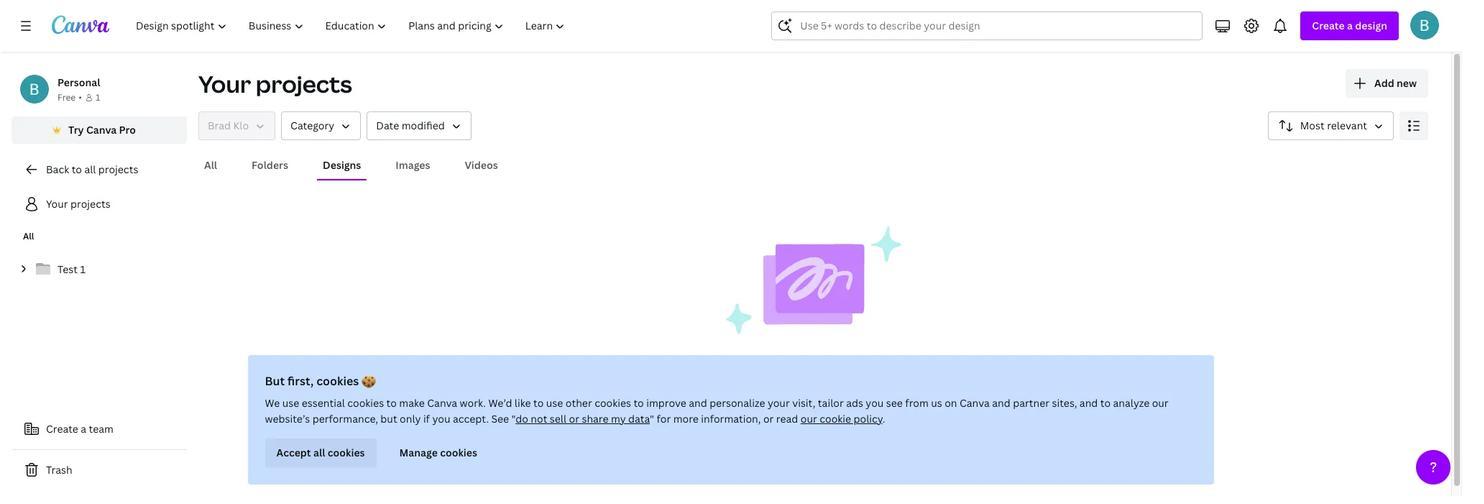Task type: locate. For each thing, give the bounding box(es) containing it.
0 vertical spatial a
[[1348, 19, 1354, 32]]

our down visit,
[[801, 412, 818, 426]]

add left the new
[[1375, 76, 1395, 90]]

folders
[[252, 158, 288, 172]]

but first, cookies 🍪
[[265, 373, 377, 389]]

back
[[46, 163, 69, 176]]

a
[[1348, 19, 1354, 32], [81, 422, 86, 436]]

manage
[[400, 446, 438, 460]]

1 horizontal spatial a
[[1348, 19, 1354, 32]]

0 vertical spatial add
[[1375, 76, 1395, 90]]

but first, cookies 🍪 dialog
[[248, 355, 1215, 485]]

1 horizontal spatial and
[[993, 396, 1011, 410]]

a inside the 'create a team' button
[[81, 422, 86, 436]]

design inside dropdown button
[[1356, 19, 1388, 32]]

share
[[583, 412, 609, 426]]

relevant
[[1328, 119, 1368, 132]]

0 horizontal spatial design
[[763, 414, 795, 427]]

0 vertical spatial your projects
[[199, 68, 352, 99]]

test
[[58, 263, 78, 276]]

to up the data
[[634, 396, 645, 410]]

0 vertical spatial our
[[1153, 396, 1170, 410]]

cookies down performance,
[[328, 446, 365, 460]]

back to all projects link
[[12, 155, 187, 184]]

1
[[96, 91, 100, 104], [80, 263, 85, 276]]

all
[[84, 163, 96, 176], [314, 446, 326, 460]]

1 vertical spatial all
[[314, 446, 326, 460]]

and right 'sites,' in the right of the page
[[1081, 396, 1099, 410]]

use
[[283, 396, 300, 410], [547, 396, 564, 410]]

cookies down the accept.
[[441, 446, 478, 460]]

Sort by button
[[1269, 111, 1395, 140]]

data
[[629, 412, 651, 426]]

1 vertical spatial you
[[433, 412, 451, 426]]

read
[[777, 412, 799, 426]]

design
[[1356, 19, 1388, 32], [763, 414, 795, 427], [885, 414, 917, 427]]

Search search field
[[801, 12, 1175, 40]]

like
[[515, 396, 532, 410]]

your projects down back to all projects
[[46, 197, 111, 211]]

other
[[566, 396, 593, 410]]

a up the add new dropdown button
[[1348, 19, 1354, 32]]

1 right •
[[96, 91, 100, 104]]

1 horizontal spatial or
[[764, 412, 775, 426]]

1 " from the left
[[512, 412, 516, 426]]

2 use from the left
[[547, 396, 564, 410]]

1 horizontal spatial use
[[547, 396, 564, 410]]

policy
[[854, 412, 883, 426]]

0 vertical spatial your
[[199, 68, 251, 99]]

partner
[[1014, 396, 1051, 410]]

1 right the test
[[80, 263, 85, 276]]

create
[[1313, 19, 1346, 32], [728, 414, 761, 427], [46, 422, 78, 436]]

0 vertical spatial 1
[[96, 91, 100, 104]]

or left read
[[764, 412, 775, 426]]

1 vertical spatial your projects
[[46, 197, 111, 211]]

add inside dropdown button
[[1375, 76, 1395, 90]]

cookies up essential
[[317, 373, 359, 389]]

1 vertical spatial add
[[732, 352, 758, 369]]

2 horizontal spatial design
[[1356, 19, 1388, 32]]

first,
[[288, 373, 314, 389]]

0 horizontal spatial or
[[570, 412, 580, 426]]

" inside we use essential cookies to make canva work. we'd like to use other cookies to improve and personalize your visit, tailor ads you see from us on canva and partner sites, and to analyze our website's performance, but only if you accept. see "
[[512, 412, 516, 426]]

create design button
[[699, 406, 807, 435]]

accept.
[[453, 412, 489, 426]]

you right if
[[433, 412, 451, 426]]

2 horizontal spatial create
[[1313, 19, 1346, 32]]

see
[[492, 412, 510, 426]]

0 horizontal spatial 1
[[80, 263, 85, 276]]

1 horizontal spatial "
[[651, 412, 655, 426]]

canva right on
[[961, 396, 991, 410]]

2 and from the left
[[993, 396, 1011, 410]]

add up "personalize"
[[732, 352, 758, 369]]

manage cookies button
[[388, 439, 489, 468]]

use up "website's"
[[283, 396, 300, 410]]

1 vertical spatial your
[[768, 396, 791, 410]]

to up the but
[[387, 396, 397, 410]]

to right back
[[72, 163, 82, 176]]

create inside dropdown button
[[1313, 19, 1346, 32]]

0 vertical spatial you
[[867, 396, 885, 410]]

your up brad klo
[[199, 68, 251, 99]]

Category button
[[281, 111, 361, 140]]

design down "see"
[[885, 414, 917, 427]]

to
[[72, 163, 82, 176], [387, 396, 397, 410], [534, 396, 544, 410], [634, 396, 645, 410], [1101, 396, 1112, 410]]

your up read
[[768, 396, 791, 410]]

to inside back to all projects link
[[72, 163, 82, 176]]

and left partner
[[993, 396, 1011, 410]]

or right sell
[[570, 412, 580, 426]]

1 horizontal spatial all
[[314, 446, 326, 460]]

your
[[199, 68, 251, 99], [46, 197, 68, 211]]

images button
[[390, 152, 436, 179]]

a inside create a design dropdown button
[[1348, 19, 1354, 32]]

all right back
[[84, 163, 96, 176]]

" left for
[[651, 412, 655, 426]]

create for create a team
[[46, 422, 78, 436]]

we use essential cookies to make canva work. we'd like to use other cookies to improve and personalize your visit, tailor ads you see from us on canva and partner sites, and to analyze our website's performance, but only if you accept. see "
[[265, 396, 1170, 426]]

upload
[[847, 414, 882, 427]]

1 vertical spatial all
[[23, 230, 34, 242]]

category
[[291, 119, 335, 132]]

1 vertical spatial a
[[81, 422, 86, 436]]

a for team
[[81, 422, 86, 436]]

date modified
[[376, 119, 445, 132]]

to left analyze
[[1101, 396, 1112, 410]]

"
[[512, 412, 516, 426], [651, 412, 655, 426]]

" right 'see'
[[512, 412, 516, 426]]

only
[[400, 412, 421, 426]]

design down visit,
[[763, 414, 795, 427]]

you up the policy
[[867, 396, 885, 410]]

website's
[[265, 412, 311, 426]]

create for create a design
[[1313, 19, 1346, 32]]

canva up if
[[428, 396, 458, 410]]

1 horizontal spatial all
[[204, 158, 217, 172]]

0 horizontal spatial our
[[801, 412, 818, 426]]

to right like
[[534, 396, 544, 410]]

your projects up klo
[[199, 68, 352, 99]]

top level navigation element
[[127, 12, 578, 40]]

projects down back to all projects
[[71, 197, 111, 211]]

0 vertical spatial all
[[84, 163, 96, 176]]

use up sell
[[547, 396, 564, 410]]

0 horizontal spatial your projects
[[46, 197, 111, 211]]

try
[[68, 123, 84, 137]]

upload design button
[[818, 406, 929, 435]]

0 vertical spatial projects
[[256, 68, 352, 99]]

🍪
[[362, 373, 377, 389]]

1 horizontal spatial add
[[1375, 76, 1395, 90]]

or
[[570, 412, 580, 426], [764, 412, 775, 426]]

your left amazing
[[761, 352, 790, 369]]

1 horizontal spatial you
[[867, 396, 885, 410]]

folders button
[[246, 152, 294, 179]]

0 horizontal spatial and
[[690, 396, 708, 410]]

all
[[204, 158, 217, 172], [23, 230, 34, 242]]

0 vertical spatial all
[[204, 158, 217, 172]]

0 horizontal spatial canva
[[86, 123, 117, 137]]

designs
[[848, 352, 896, 369]]

improve
[[647, 396, 687, 410]]

0 horizontal spatial you
[[433, 412, 451, 426]]

try canva pro
[[68, 123, 136, 137]]

analyze
[[1114, 396, 1151, 410]]

if
[[424, 412, 430, 426]]

0 horizontal spatial "
[[512, 412, 516, 426]]

cookies inside button
[[328, 446, 365, 460]]

and up do not sell or share my data " for more information, or read our cookie policy .
[[690, 396, 708, 410]]

brad
[[208, 119, 231, 132]]

None search field
[[772, 12, 1204, 40]]

projects
[[256, 68, 352, 99], [98, 163, 138, 176], [71, 197, 111, 211]]

our
[[1153, 396, 1170, 410], [801, 412, 818, 426]]

design for upload design
[[885, 414, 917, 427]]

create design
[[728, 414, 795, 427]]

your down back
[[46, 197, 68, 211]]

a for design
[[1348, 19, 1354, 32]]

1 horizontal spatial our
[[1153, 396, 1170, 410]]

back to all projects
[[46, 163, 138, 176]]

1 vertical spatial projects
[[98, 163, 138, 176]]

your projects
[[199, 68, 352, 99], [46, 197, 111, 211]]

canva right 'try'
[[86, 123, 117, 137]]

0 horizontal spatial create
[[46, 422, 78, 436]]

projects up category
[[256, 68, 352, 99]]

new
[[1398, 76, 1418, 90]]

add
[[1375, 76, 1395, 90], [732, 352, 758, 369]]

create for create design
[[728, 414, 761, 427]]

a left team
[[81, 422, 86, 436]]

canva inside button
[[86, 123, 117, 137]]

cookies
[[317, 373, 359, 389], [348, 396, 385, 410], [595, 396, 632, 410], [328, 446, 365, 460], [441, 446, 478, 460]]

add for add new
[[1375, 76, 1395, 90]]

accept
[[277, 446, 312, 460]]

design left brad klo icon
[[1356, 19, 1388, 32]]

1 or from the left
[[570, 412, 580, 426]]

•
[[79, 91, 82, 104]]

projects up your projects link
[[98, 163, 138, 176]]

our right analyze
[[1153, 396, 1170, 410]]

0 horizontal spatial add
[[732, 352, 758, 369]]

1 horizontal spatial design
[[885, 414, 917, 427]]

0 horizontal spatial your
[[46, 197, 68, 211]]

all right accept
[[314, 446, 326, 460]]

for
[[657, 412, 672, 426]]

images
[[396, 158, 430, 172]]

0 horizontal spatial a
[[81, 422, 86, 436]]

manage cookies
[[400, 446, 478, 460]]

1 horizontal spatial create
[[728, 414, 761, 427]]

0 horizontal spatial use
[[283, 396, 300, 410]]

our inside we use essential cookies to make canva work. we'd like to use other cookies to improve and personalize your visit, tailor ads you see from us on canva and partner sites, and to analyze our website's performance, but only if you accept. see "
[[1153, 396, 1170, 410]]

cookie
[[820, 412, 852, 426]]

2 horizontal spatial and
[[1081, 396, 1099, 410]]

and
[[690, 396, 708, 410], [993, 396, 1011, 410], [1081, 396, 1099, 410]]

cookies up my
[[595, 396, 632, 410]]



Task type: describe. For each thing, give the bounding box(es) containing it.
0 vertical spatial your
[[761, 352, 790, 369]]

klo
[[233, 119, 249, 132]]

create a design button
[[1301, 12, 1400, 40]]

design for create design
[[763, 414, 795, 427]]

our cookie policy link
[[801, 412, 883, 426]]

1 vertical spatial our
[[801, 412, 818, 426]]

Date modified button
[[367, 111, 472, 140]]

your inside we use essential cookies to make canva work. we'd like to use other cookies to improve and personalize your visit, tailor ads you see from us on canva and partner sites, and to analyze our website's performance, but only if you accept. see "
[[768, 396, 791, 410]]

work.
[[460, 396, 487, 410]]

personal
[[58, 76, 100, 89]]

videos
[[465, 158, 498, 172]]

add new button
[[1346, 69, 1429, 98]]

test 1
[[58, 263, 85, 276]]

sell
[[550, 412, 567, 426]]

not
[[531, 412, 548, 426]]

add new
[[1375, 76, 1418, 90]]

date
[[376, 119, 399, 132]]

brad klo image
[[1411, 11, 1440, 40]]

designs button
[[317, 152, 367, 179]]

but
[[265, 373, 285, 389]]

add for add your amazing designs
[[732, 352, 758, 369]]

my
[[612, 412, 627, 426]]

make
[[400, 396, 425, 410]]

2 horizontal spatial canva
[[961, 396, 991, 410]]

designs
[[323, 158, 361, 172]]

trash
[[46, 463, 72, 477]]

2 " from the left
[[651, 412, 655, 426]]

personalize
[[710, 396, 766, 410]]

2 vertical spatial projects
[[71, 197, 111, 211]]

1 horizontal spatial your
[[199, 68, 251, 99]]

cookies inside button
[[441, 446, 478, 460]]

brad klo
[[208, 119, 249, 132]]

your projects link
[[12, 190, 187, 219]]

videos button
[[459, 152, 504, 179]]

on
[[946, 396, 958, 410]]

3 and from the left
[[1081, 396, 1099, 410]]

1 vertical spatial 1
[[80, 263, 85, 276]]

accept all cookies button
[[265, 439, 377, 468]]

your projects inside your projects link
[[46, 197, 111, 211]]

cookies down 🍪
[[348, 396, 385, 410]]

all inside button
[[204, 158, 217, 172]]

1 use from the left
[[283, 396, 300, 410]]

.
[[883, 412, 886, 426]]

most relevant
[[1301, 119, 1368, 132]]

all inside button
[[314, 446, 326, 460]]

do
[[516, 412, 529, 426]]

essential
[[302, 396, 345, 410]]

1 horizontal spatial your projects
[[199, 68, 352, 99]]

most
[[1301, 119, 1325, 132]]

do not sell or share my data " for more information, or read our cookie policy .
[[516, 412, 886, 426]]

2 or from the left
[[764, 412, 775, 426]]

create a design
[[1313, 19, 1388, 32]]

from
[[906, 396, 930, 410]]

try canva pro button
[[12, 117, 187, 144]]

information,
[[702, 412, 762, 426]]

all button
[[199, 152, 223, 179]]

pro
[[119, 123, 136, 137]]

1 horizontal spatial 1
[[96, 91, 100, 104]]

accept all cookies
[[277, 446, 365, 460]]

create a team button
[[12, 415, 187, 444]]

test 1 link
[[12, 255, 187, 285]]

performance,
[[313, 412, 379, 426]]

free •
[[58, 91, 82, 104]]

tailor
[[819, 396, 845, 410]]

Owner button
[[199, 111, 276, 140]]

1 horizontal spatial canva
[[428, 396, 458, 410]]

1 and from the left
[[690, 396, 708, 410]]

1 vertical spatial your
[[46, 197, 68, 211]]

0 horizontal spatial all
[[23, 230, 34, 242]]

modified
[[402, 119, 445, 132]]

add your amazing designs
[[732, 352, 896, 369]]

sites,
[[1053, 396, 1078, 410]]

team
[[89, 422, 114, 436]]

ads
[[847, 396, 864, 410]]

free
[[58, 91, 76, 104]]

trash link
[[12, 456, 187, 485]]

more
[[674, 412, 699, 426]]

but
[[381, 412, 398, 426]]

we'd
[[489, 396, 513, 410]]

us
[[932, 396, 943, 410]]

0 horizontal spatial all
[[84, 163, 96, 176]]

upload design
[[847, 414, 917, 427]]

amazing
[[793, 352, 845, 369]]

see
[[887, 396, 904, 410]]

visit,
[[793, 396, 816, 410]]

do not sell or share my data link
[[516, 412, 651, 426]]

create a team
[[46, 422, 114, 436]]

we
[[265, 396, 280, 410]]



Task type: vqa. For each thing, say whether or not it's contained in the screenshot.
James Peterson icon
no



